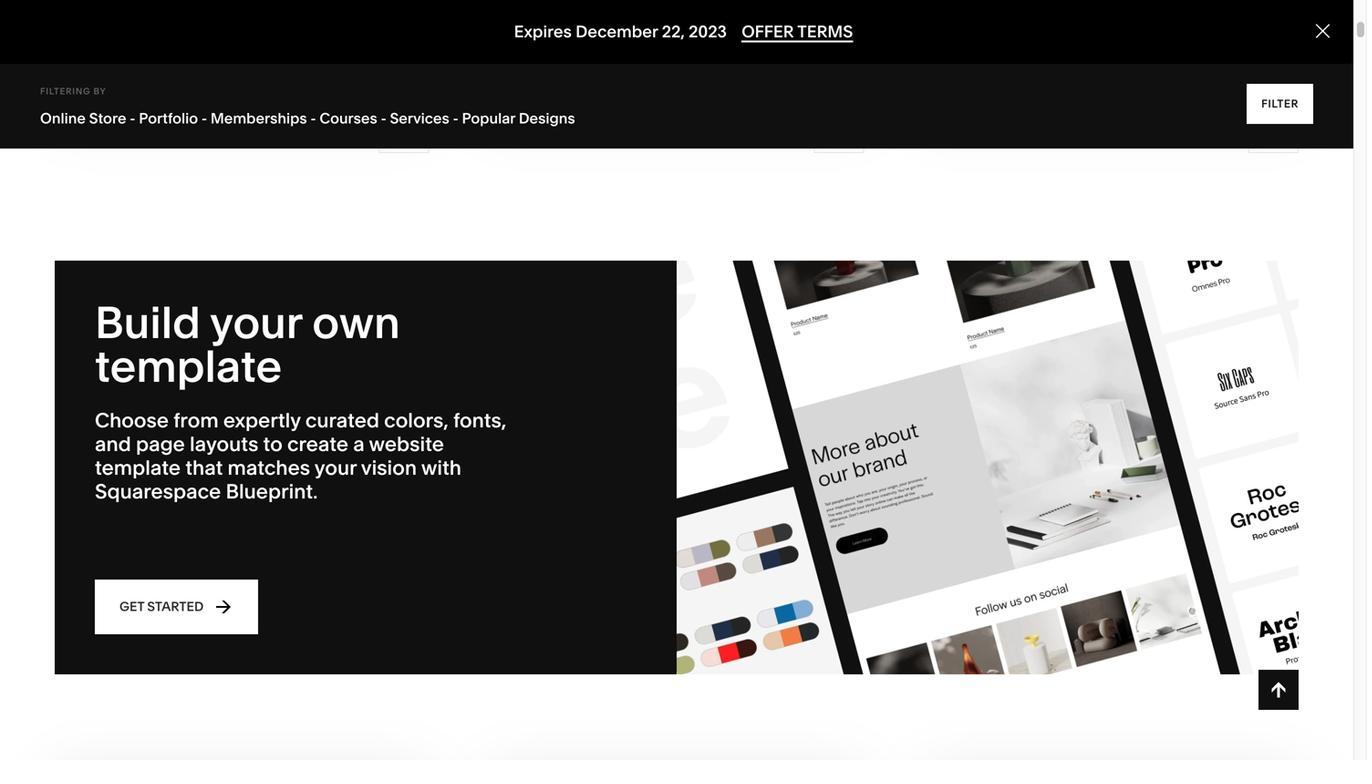 Task type: vqa. For each thing, say whether or not it's contained in the screenshot.
ANYTHING at the top of the page
no



Task type: locate. For each thing, give the bounding box(es) containing it.
build your own template
[[95, 296, 400, 393]]

december
[[576, 22, 658, 42]]

curated
[[305, 408, 379, 433]]

1 - from the left
[[130, 109, 135, 127]]

to
[[263, 432, 283, 456]]

squarespace
[[95, 479, 221, 504]]

create
[[287, 432, 348, 456]]

- left popular in the left top of the page
[[453, 109, 459, 127]]

2 template from the top
[[95, 455, 181, 480]]

store
[[89, 109, 126, 127]]

0 horizontal spatial your
[[210, 296, 302, 350]]

2023
[[689, 22, 727, 42]]

expires december 22, 2023
[[514, 22, 727, 42]]

rotate
[[489, 116, 545, 134]]

layouts
[[190, 432, 259, 456]]

1 vertical spatial your
[[314, 455, 357, 480]]

- right "store"
[[130, 109, 135, 127]]

1 horizontal spatial your
[[314, 455, 357, 480]]

filtering by
[[40, 86, 106, 97]]

memberships
[[211, 109, 307, 127]]

offer terms link
[[742, 22, 853, 43]]

template inside the choose from expertly curated colors, fonts, and page layouts to create a website template that matches your vision with squarespace blueprint.
[[95, 455, 181, 480]]

popular
[[462, 109, 515, 127]]

page
[[136, 432, 185, 456]]

with
[[421, 455, 462, 480]]

2 - from the left
[[201, 109, 207, 127]]

- right courses
[[381, 109, 386, 127]]

- right "portfolio"
[[201, 109, 207, 127]]

your
[[210, 296, 302, 350], [314, 455, 357, 480]]

your inside build your own template
[[210, 296, 302, 350]]

blueprint.
[[226, 479, 318, 504]]

that
[[185, 455, 223, 480]]

get started button
[[95, 580, 258, 635]]

build
[[95, 296, 201, 350]]

template up "from"
[[95, 340, 282, 393]]

services
[[390, 109, 449, 127]]

template
[[95, 340, 282, 393], [95, 455, 181, 480]]

1 template from the top
[[95, 340, 282, 393]]

vision
[[361, 455, 417, 480]]

get started
[[119, 599, 204, 615]]

filter button
[[1247, 84, 1313, 124]]

0 vertical spatial your
[[210, 296, 302, 350]]

1 vertical spatial template
[[95, 455, 181, 480]]

3 - from the left
[[310, 109, 316, 127]]

template down choose
[[95, 455, 181, 480]]

get
[[119, 599, 144, 615]]

- left courses
[[310, 109, 316, 127]]

sobol
[[88, 116, 138, 134]]

your inside the choose from expertly curated colors, fonts, and page layouts to create a website template that matches your vision with squarespace blueprint.
[[314, 455, 357, 480]]

colors,
[[384, 408, 449, 433]]

a
[[353, 432, 365, 456]]

template inside build your own template
[[95, 340, 282, 393]]

22,
[[662, 22, 685, 42]]

5 - from the left
[[453, 109, 459, 127]]

0 vertical spatial template
[[95, 340, 282, 393]]

-
[[130, 109, 135, 127], [201, 109, 207, 127], [310, 109, 316, 127], [381, 109, 386, 127], [453, 109, 459, 127]]

from
[[173, 408, 219, 433]]

and
[[95, 432, 131, 456]]



Task type: describe. For each thing, give the bounding box(es) containing it.
courses
[[320, 109, 377, 127]]

4 - from the left
[[381, 109, 386, 127]]

aue sobol image
[[56, 0, 428, 97]]

online
[[40, 109, 86, 127]]

aue
[[55, 116, 85, 134]]

terms
[[797, 22, 853, 42]]

portfolio
[[139, 109, 198, 127]]

zaatar image
[[925, 0, 1298, 97]]

own
[[312, 296, 400, 350]]

aue sobol
[[55, 116, 138, 134]]

back to top image
[[1269, 680, 1289, 701]]

filtering
[[40, 86, 91, 97]]

online store - portfolio - memberships - courses - services - popular designs
[[40, 109, 575, 127]]

offer
[[742, 22, 794, 42]]

rotate image
[[490, 0, 863, 97]]

by
[[93, 86, 106, 97]]

offer terms
[[742, 22, 853, 42]]

filter
[[1262, 97, 1299, 110]]

preview of building your own template image
[[677, 261, 1299, 675]]

fonts,
[[453, 408, 506, 433]]

started
[[147, 599, 204, 615]]

expires
[[514, 22, 572, 42]]

designs
[[519, 109, 575, 127]]

expertly
[[223, 408, 301, 433]]

choose
[[95, 408, 169, 433]]

choose from expertly curated colors, fonts, and page layouts to create a website template that matches your vision with squarespace blueprint.
[[95, 408, 506, 504]]

matches
[[228, 455, 310, 480]]

website
[[369, 432, 444, 456]]



